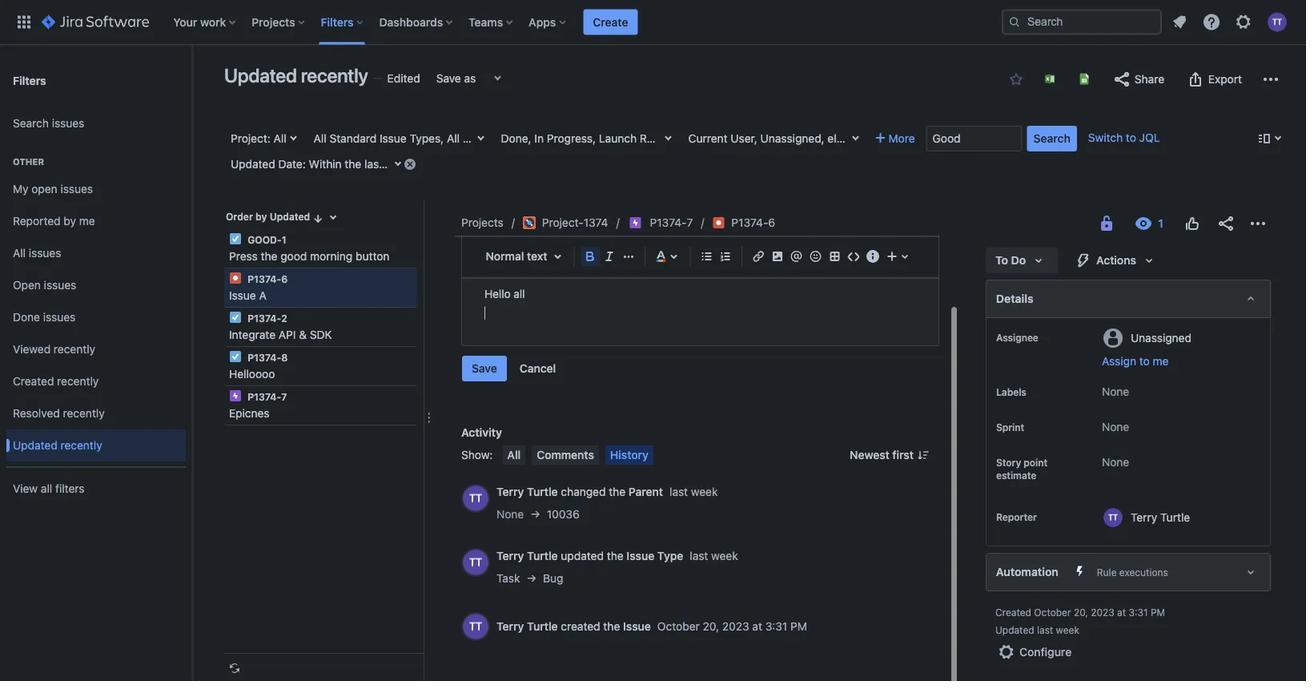 Task type: locate. For each thing, give the bounding box(es) containing it.
7 down the 8
[[281, 391, 287, 402]]

6 down good
[[281, 273, 288, 284]]

to right assign
[[1140, 355, 1150, 368]]

all inside button
[[508, 448, 521, 461]]

1 horizontal spatial 1
[[386, 157, 391, 171]]

actions
[[1097, 254, 1137, 267]]

small image
[[1010, 73, 1023, 86]]

1 horizontal spatial filters
[[321, 15, 354, 28]]

epic,
[[608, 132, 633, 145]]

filters right projects dropdown button
[[321, 15, 354, 28]]

updated left small image
[[270, 211, 310, 222]]

projects
[[252, 15, 295, 28], [462, 216, 504, 229]]

issues inside "link"
[[43, 311, 76, 324]]

1 vertical spatial 2023
[[723, 620, 750, 633]]

recently
[[301, 64, 368, 87], [54, 343, 95, 356], [57, 375, 99, 388], [63, 407, 105, 420], [60, 439, 102, 452]]

1 horizontal spatial 2023
[[1091, 607, 1115, 618]]

0 horizontal spatial by
[[64, 214, 76, 228]]

1 vertical spatial epic image
[[229, 389, 242, 402]]

updated up the configure link
[[996, 624, 1035, 635]]

all up 'date:'
[[274, 132, 287, 145]]

to
[[763, 132, 775, 145], [996, 254, 1009, 267]]

p1374- for epicnes
[[248, 391, 281, 402]]

created down automation
[[996, 607, 1032, 618]]

do inside to do "dropdown button"
[[1012, 254, 1026, 267]]

issue left type
[[627, 549, 655, 562]]

by right order
[[256, 211, 267, 222]]

search up other
[[13, 117, 49, 130]]

1 vertical spatial do
[[1012, 254, 1026, 267]]

1 horizontal spatial all
[[514, 287, 525, 300]]

configure
[[1020, 645, 1072, 659]]

ready,
[[640, 132, 675, 145]]

p1374- up "epicnes"
[[248, 391, 281, 402]]

all up 'open'
[[13, 246, 26, 260]]

save left as
[[436, 72, 461, 85]]

do right test,
[[778, 132, 793, 145]]

me for assign to me
[[1153, 355, 1169, 368]]

7 left bug image
[[687, 216, 693, 229]]

1 horizontal spatial search
[[1034, 132, 1071, 145]]

the right created on the bottom left
[[604, 620, 620, 633]]

0 horizontal spatial to
[[763, 132, 775, 145]]

at
[[1118, 607, 1127, 618], [753, 620, 763, 633]]

1 horizontal spatial 7
[[687, 216, 693, 229]]

dashboards
[[379, 15, 443, 28]]

recently down resolved recently link
[[60, 439, 102, 452]]

task
[[488, 132, 511, 145], [669, 132, 693, 145], [497, 572, 520, 585]]

user,
[[731, 132, 758, 145]]

filters inside popup button
[[321, 15, 354, 28]]

dashboards button
[[375, 9, 459, 35]]

filters
[[321, 15, 354, 28], [13, 74, 46, 87]]

1 task image from the top
[[229, 232, 242, 245]]

add image, video, or file image
[[768, 247, 788, 266]]

rule executions
[[1097, 566, 1169, 578]]

sdk
[[310, 328, 332, 341]]

emoji image
[[806, 247, 826, 266]]

labels
[[997, 386, 1027, 397]]

switch to jql
[[1089, 131, 1161, 144]]

1 horizontal spatial pm
[[1151, 607, 1166, 618]]

all right "view"
[[41, 482, 52, 495]]

search left switch
[[1034, 132, 1071, 145]]

1 horizontal spatial updated recently
[[224, 64, 368, 87]]

bug,
[[581, 132, 605, 145]]

date:
[[278, 157, 306, 171]]

0 horizontal spatial 2023
[[723, 620, 750, 633]]

updated recently down projects dropdown button
[[224, 64, 368, 87]]

normal text button
[[478, 242, 568, 271]]

updated down resolved
[[13, 439, 57, 452]]

created down viewed
[[13, 375, 54, 388]]

me down my open issues link
[[79, 214, 95, 228]]

p1374-7 up "epicnes"
[[245, 391, 287, 402]]

0 vertical spatial do
[[778, 132, 793, 145]]

1 left the remove criteria icon
[[386, 157, 391, 171]]

estimate
[[997, 470, 1037, 481]]

save for save as
[[436, 72, 461, 85]]

turtle for week
[[527, 485, 558, 498]]

to left jql
[[1126, 131, 1137, 144]]

6 up add image, video, or file
[[769, 216, 776, 229]]

0 horizontal spatial created
[[13, 375, 54, 388]]

0 horizontal spatial save
[[436, 72, 461, 85]]

other
[[13, 157, 44, 167]]

search inside button
[[1034, 132, 1071, 145]]

jira software image
[[42, 12, 149, 32], [42, 12, 149, 32]]

all for view
[[41, 482, 52, 495]]

epic image up "epicnes"
[[229, 389, 242, 402]]

updated recently down resolved recently on the left bottom of page
[[13, 439, 102, 452]]

p1374- up a
[[248, 273, 281, 284]]

p1374- inside p1374-6 link
[[732, 216, 769, 229]]

created
[[13, 375, 54, 388], [996, 607, 1032, 618]]

0 vertical spatial save
[[436, 72, 461, 85]]

updated recently inside the other group
[[13, 439, 102, 452]]

me for reported by me
[[79, 214, 95, 228]]

1 vertical spatial p1374-7
[[245, 391, 287, 402]]

0 vertical spatial p1374-7
[[650, 216, 693, 229]]

details
[[997, 292, 1034, 305]]

created inside the other group
[[13, 375, 54, 388]]

remove criteria image
[[404, 157, 417, 170]]

save button
[[462, 356, 507, 381]]

do up details
[[1012, 254, 1026, 267]]

1 vertical spatial 20,
[[703, 620, 719, 633]]

1 vertical spatial projects
[[462, 216, 504, 229]]

turtle
[[1008, 132, 1038, 145], [527, 485, 558, 498], [1161, 510, 1191, 524], [527, 549, 558, 562], [527, 620, 558, 633]]

all issues link
[[6, 237, 186, 269]]

0 horizontal spatial 1
[[282, 234, 286, 245]]

issues right open
[[60, 182, 93, 196]]

filters up "search issues"
[[13, 74, 46, 87]]

issues up my open issues
[[52, 117, 84, 130]]

1 horizontal spatial save
[[472, 362, 497, 375]]

terry down all button
[[497, 485, 524, 498]]

project-
[[542, 216, 584, 229]]

created
[[561, 620, 601, 633]]

the right updated
[[607, 549, 624, 562]]

turtle for 20,
[[527, 620, 558, 633]]

press
[[229, 250, 258, 263]]

1 vertical spatial to
[[996, 254, 1009, 267]]

helloooo
[[229, 367, 275, 381]]

recently down 'viewed recently' link
[[57, 375, 99, 388]]

1 vertical spatial pm
[[791, 620, 808, 633]]

me
[[79, 214, 95, 228], [1153, 355, 1169, 368]]

history button
[[606, 445, 654, 465]]

assign
[[1102, 355, 1137, 368]]

0 horizontal spatial to
[[1126, 131, 1137, 144]]

p1374-7 left bug image
[[650, 216, 693, 229]]

resolved
[[13, 407, 60, 420]]

1 vertical spatial search
[[1034, 132, 1071, 145]]

recently down created recently link
[[63, 407, 105, 420]]

0 vertical spatial 2023
[[1091, 607, 1115, 618]]

all
[[274, 132, 287, 145], [314, 132, 327, 145], [447, 132, 460, 145], [13, 246, 26, 260], [508, 448, 521, 461]]

1 vertical spatial 1
[[282, 234, 286, 245]]

0 horizontal spatial filters
[[13, 74, 46, 87]]

done issues link
[[6, 301, 186, 333]]

issues for done issues
[[43, 311, 76, 324]]

0 vertical spatial at
[[1118, 607, 1127, 618]]

1 horizontal spatial projects
[[462, 216, 504, 229]]

by inside the other group
[[64, 214, 76, 228]]

task image
[[229, 232, 242, 245], [229, 311, 242, 324]]

updated recently
[[224, 64, 368, 87], [13, 439, 102, 452]]

1 horizontal spatial at
[[1118, 607, 1127, 618]]

task image up press
[[229, 232, 242, 245]]

edited
[[388, 72, 420, 85]]

p1374- for issue a
[[248, 273, 281, 284]]

created for created october 20, 2023 at 3:31 pm updated last week
[[996, 607, 1032, 618]]

1 horizontal spatial types,
[[544, 132, 578, 145]]

1 horizontal spatial do
[[1012, 254, 1026, 267]]

1 vertical spatial p1374-6
[[245, 273, 288, 284]]

all for all
[[508, 448, 521, 461]]

morning
[[310, 250, 353, 263]]

week inside created october 20, 2023 at 3:31 pm updated last week
[[1057, 624, 1080, 635]]

p1374- for integrate api & sdk
[[248, 312, 281, 324]]

terry right "admins,"
[[979, 132, 1005, 145]]

sub-
[[463, 132, 488, 145]]

at inside created october 20, 2023 at 3:31 pm updated last week
[[1118, 607, 1127, 618]]

copy link to issue image
[[773, 216, 785, 228]]

types, right in on the top left
[[544, 132, 578, 145]]

bold ⌘b image
[[581, 247, 600, 266]]

epic image up more formatting image
[[629, 216, 642, 229]]

1 horizontal spatial p1374-7
[[650, 216, 693, 229]]

1 horizontal spatial p1374-6
[[732, 216, 776, 229]]

menu bar
[[499, 445, 657, 465]]

all for all issues
[[13, 246, 26, 260]]

2 task image from the top
[[229, 311, 242, 324]]

p1374-6 up link image
[[732, 216, 776, 229]]

0 horizontal spatial all
[[41, 482, 52, 495]]

me inside "button"
[[1153, 355, 1169, 368]]

issues for all issues
[[29, 246, 61, 260]]

1 vertical spatial updated recently
[[13, 439, 102, 452]]

good-1
[[245, 234, 286, 245]]

1 types, from the left
[[410, 132, 444, 145]]

search
[[13, 117, 49, 130], [1034, 132, 1071, 145]]

1 horizontal spatial by
[[256, 211, 267, 222]]

to right test,
[[763, 132, 775, 145]]

all standard issue types,                                 all sub-task issue types,                                 bug,                                 epic,                                 story,                                 task
[[314, 132, 693, 145]]

0 vertical spatial 3:31
[[1129, 607, 1149, 618]]

terry for last
[[497, 549, 524, 562]]

1 vertical spatial 7
[[281, 391, 287, 402]]

comments
[[537, 448, 594, 461]]

last down 'standard'
[[365, 157, 383, 171]]

your profile and settings image
[[1268, 12, 1288, 32]]

1 vertical spatial save
[[472, 362, 497, 375]]

0 vertical spatial pm
[[1151, 607, 1166, 618]]

recently for resolved recently link
[[63, 407, 105, 420]]

p1374- up helloooo
[[248, 352, 281, 363]]

your
[[173, 15, 197, 28]]

0 vertical spatial created
[[13, 375, 54, 388]]

1 vertical spatial to
[[1140, 355, 1150, 368]]

0 vertical spatial october
[[1035, 607, 1072, 618]]

done,                                 in progress,                                 launch ready,                                 launched,                                 test,                                 to do button
[[495, 126, 793, 151]]

1 up good
[[282, 234, 286, 245]]

banner
[[0, 0, 1307, 45]]

p1374- inside 'p1374-7' link
[[650, 216, 687, 229]]

1 vertical spatial created
[[996, 607, 1032, 618]]

epic image
[[629, 216, 642, 229], [229, 389, 242, 402]]

created recently link
[[6, 365, 186, 397]]

october down type
[[658, 620, 700, 633]]

issues up the viewed recently
[[43, 311, 76, 324]]

0 horizontal spatial projects
[[252, 15, 295, 28]]

1 horizontal spatial 6
[[769, 216, 776, 229]]

good
[[281, 250, 307, 263]]

by for reported
[[64, 214, 76, 228]]

good-
[[248, 234, 282, 245]]

1 horizontal spatial to
[[996, 254, 1009, 267]]

all inside the other group
[[13, 246, 26, 260]]

search image
[[1009, 16, 1022, 28]]

details element
[[986, 280, 1272, 318]]

teams
[[469, 15, 503, 28]]

pm inside created october 20, 2023 at 3:31 pm updated last week
[[1151, 607, 1166, 618]]

0 vertical spatial filters
[[321, 15, 354, 28]]

recently up created recently
[[54, 343, 95, 356]]

issues
[[52, 117, 84, 130], [60, 182, 93, 196], [29, 246, 61, 260], [44, 279, 76, 292], [43, 311, 76, 324]]

terry left created on the bottom left
[[497, 620, 524, 633]]

executions
[[1120, 566, 1169, 578]]

7 inside 'p1374-7' link
[[687, 216, 693, 229]]

1 vertical spatial task image
[[229, 311, 242, 324]]

&
[[299, 328, 307, 341]]

projects inside projects dropdown button
[[252, 15, 295, 28]]

all up the "within"
[[314, 132, 327, 145]]

2023
[[1091, 607, 1115, 618], [723, 620, 750, 633]]

open in google sheets image
[[1078, 73, 1091, 85]]

1 horizontal spatial me
[[1153, 355, 1169, 368]]

0 vertical spatial to
[[763, 132, 775, 145]]

the left parent
[[609, 485, 626, 498]]

0 horizontal spatial me
[[79, 214, 95, 228]]

types, up the remove criteria icon
[[410, 132, 444, 145]]

to up details
[[996, 254, 1009, 267]]

0 vertical spatial epic image
[[629, 216, 642, 229]]

me down unassigned
[[1153, 355, 1169, 368]]

the for terry turtle changed the parent last week
[[609, 485, 626, 498]]

updated inside the other group
[[13, 439, 57, 452]]

terry left updated
[[497, 549, 524, 562]]

0 vertical spatial task image
[[229, 232, 242, 245]]

0 horizontal spatial p1374-7
[[245, 391, 287, 402]]

0 vertical spatial me
[[79, 214, 95, 228]]

terry turtle changed the parent last week
[[497, 485, 718, 498]]

0 horizontal spatial types,
[[410, 132, 444, 145]]

to inside "button"
[[1140, 355, 1150, 368]]

0 horizontal spatial october
[[658, 620, 700, 633]]

0 horizontal spatial do
[[778, 132, 793, 145]]

work
[[200, 15, 226, 28]]

all inside description - main content area, start typing to enter text. text box
[[514, 287, 525, 300]]

1 horizontal spatial created
[[996, 607, 1032, 618]]

actions image
[[1249, 214, 1268, 233]]

all
[[514, 287, 525, 300], [41, 482, 52, 495]]

newest first image
[[917, 449, 930, 461]]

all right show:
[[508, 448, 521, 461]]

0 horizontal spatial updated recently
[[13, 439, 102, 452]]

1 horizontal spatial october
[[1035, 607, 1072, 618]]

numbered list ⌘⇧7 image
[[716, 247, 736, 266]]

table image
[[826, 247, 845, 266]]

a
[[259, 289, 267, 302]]

p1374-6 up a
[[245, 273, 288, 284]]

bug
[[543, 572, 564, 585]]

last up configure
[[1038, 624, 1054, 635]]

done
[[13, 311, 40, 324]]

rule
[[1097, 566, 1117, 578]]

created inside created october 20, 2023 at 3:31 pm updated last week
[[996, 607, 1032, 618]]

comments button
[[532, 445, 599, 465]]

1 vertical spatial me
[[1153, 355, 1169, 368]]

p1374-6
[[732, 216, 776, 229], [245, 273, 288, 284]]

1 vertical spatial all
[[41, 482, 52, 495]]

save for save
[[472, 362, 497, 375]]

italic ⌘i image
[[600, 247, 619, 266]]

p1374- left bug image
[[650, 216, 687, 229]]

1 horizontal spatial 3:31
[[1129, 607, 1149, 618]]

projects right work
[[252, 15, 295, 28]]

2 types, from the left
[[544, 132, 578, 145]]

all left sub-
[[447, 132, 460, 145]]

turtle down small icon
[[1008, 132, 1038, 145]]

0 horizontal spatial 3:31
[[766, 620, 788, 633]]

0 horizontal spatial search
[[13, 117, 49, 130]]

issue
[[380, 132, 407, 145], [514, 132, 541, 145], [229, 289, 256, 302], [627, 549, 655, 562], [623, 620, 651, 633]]

create button
[[584, 9, 638, 35]]

7
[[687, 216, 693, 229], [281, 391, 287, 402]]

p1374- left copy link to issue image
[[732, 216, 769, 229]]

october inside created october 20, 2023 at 3:31 pm updated last week
[[1035, 607, 1072, 618]]

last right type
[[690, 549, 709, 562]]

history
[[610, 448, 649, 461]]

by right reported
[[64, 214, 76, 228]]

turtle left created on the bottom left
[[527, 620, 558, 633]]

me inside the other group
[[79, 214, 95, 228]]

issue left progress,
[[514, 132, 541, 145]]

task image up integrate
[[229, 311, 242, 324]]

p1374- up integrate
[[248, 312, 281, 324]]

created for created recently
[[13, 375, 54, 388]]

1 horizontal spatial 20,
[[1074, 607, 1089, 618]]

integrate api & sdk
[[229, 328, 332, 341]]

turtle up 10036
[[527, 485, 558, 498]]

1 horizontal spatial to
[[1140, 355, 1150, 368]]

projects down 'description'
[[462, 216, 504, 229]]

october up configure
[[1035, 607, 1072, 618]]

mention image
[[787, 247, 807, 266]]

task image
[[229, 350, 242, 363]]

show:
[[462, 448, 493, 461]]

the for terry turtle created the issue october 20, 2023 at 3:31 pm
[[604, 620, 620, 633]]

1 vertical spatial filters
[[13, 74, 46, 87]]

other group
[[6, 139, 186, 466]]

0 vertical spatial projects
[[252, 15, 295, 28]]

projects for projects dropdown button
[[252, 15, 295, 28]]

all issues
[[13, 246, 61, 260]]

issues right 'open'
[[44, 279, 76, 292]]

0 vertical spatial 7
[[687, 216, 693, 229]]

0 vertical spatial to
[[1126, 131, 1137, 144]]

your work
[[173, 15, 226, 28]]

apps button
[[524, 9, 572, 35]]

task image for press the good morning button
[[229, 232, 242, 245]]

save left cancel
[[472, 362, 497, 375]]

type
[[658, 549, 684, 562]]

0 vertical spatial 20,
[[1074, 607, 1089, 618]]

projects for projects link
[[462, 216, 504, 229]]

export
[[1209, 73, 1243, 86]]

october
[[1035, 607, 1072, 618], [658, 620, 700, 633]]

1 vertical spatial 6
[[281, 273, 288, 284]]

types,
[[410, 132, 444, 145], [544, 132, 578, 145]]

issue right created on the bottom left
[[623, 620, 651, 633]]

open in microsoft excel image
[[1044, 73, 1057, 85]]

share image
[[1217, 214, 1236, 233]]

0 vertical spatial all
[[514, 287, 525, 300]]

small image
[[312, 212, 325, 225]]

save
[[436, 72, 461, 85], [472, 362, 497, 375]]

0 vertical spatial search
[[13, 117, 49, 130]]

the down 'standard'
[[345, 157, 362, 171]]

the for terry turtle updated the issue type last week
[[607, 549, 624, 562]]

turtle up bug
[[527, 549, 558, 562]]

0 horizontal spatial at
[[753, 620, 763, 633]]

issues up open issues
[[29, 246, 61, 260]]

all right hello
[[514, 287, 525, 300]]

all for all standard issue types,                                 all sub-task issue types,                                 bug,                                 epic,                                 story,                                 task
[[314, 132, 327, 145]]

test,
[[735, 132, 760, 145]]

Search issues using keywords text field
[[927, 126, 1023, 151]]



Task type: vqa. For each thing, say whether or not it's contained in the screenshot.
Labels
yes



Task type: describe. For each thing, give the bounding box(es) containing it.
reported by me link
[[6, 205, 186, 237]]

newest first
[[850, 448, 914, 461]]

recently for 'viewed recently' link
[[54, 343, 95, 356]]

description
[[462, 200, 523, 213]]

updated recently link
[[6, 429, 186, 462]]

projects button
[[247, 9, 311, 35]]

recently for created recently link
[[57, 375, 99, 388]]

0 vertical spatial 6
[[769, 216, 776, 229]]

recently for updated recently link
[[60, 439, 102, 452]]

epicnes
[[229, 407, 270, 420]]

1374
[[584, 216, 609, 229]]

task right story,
[[669, 132, 693, 145]]

integrate
[[229, 328, 276, 341]]

3:31 inside created october 20, 2023 at 3:31 pm updated last week
[[1129, 607, 1149, 618]]

text
[[527, 250, 548, 263]]

0 vertical spatial updated recently
[[224, 64, 368, 87]]

2
[[281, 312, 287, 324]]

resolved recently link
[[6, 397, 186, 429]]

1 vertical spatial october
[[658, 620, 700, 633]]

save as button
[[428, 66, 484, 91]]

the for updated date: within the last 1 week
[[345, 157, 362, 171]]

teams button
[[464, 9, 519, 35]]

updated inside created october 20, 2023 at 3:31 pm updated last week
[[996, 624, 1035, 635]]

changed
[[561, 485, 606, 498]]

by for order
[[256, 211, 267, 222]]

switch to jql link
[[1089, 131, 1161, 144]]

1 vertical spatial 3:31
[[766, 620, 788, 633]]

turtle for last
[[527, 549, 558, 562]]

search issues link
[[6, 107, 186, 139]]

org-
[[913, 132, 935, 145]]

turtle up executions
[[1161, 510, 1191, 524]]

to inside "dropdown button"
[[996, 254, 1009, 267]]

created recently
[[13, 375, 99, 388]]

sidebar navigation image
[[175, 64, 210, 96]]

the down good-1
[[261, 250, 278, 263]]

to do
[[996, 254, 1026, 267]]

task left in on the top left
[[488, 132, 511, 145]]

more
[[889, 132, 916, 145]]

story
[[997, 457, 1022, 468]]

help image
[[1203, 12, 1222, 32]]

last inside created october 20, 2023 at 3:31 pm updated last week
[[1038, 624, 1054, 635]]

updated down project:
[[231, 157, 275, 171]]

button
[[356, 250, 390, 263]]

issue up the remove criteria icon
[[380, 132, 407, 145]]

info panel image
[[864, 247, 883, 266]]

sprint
[[997, 421, 1025, 433]]

appswitcher icon image
[[14, 12, 34, 32]]

actions button
[[1065, 248, 1169, 273]]

admins,
[[935, 132, 976, 145]]

banner containing your work
[[0, 0, 1307, 45]]

all standard issue types,                                 all sub-task issue types,                                 bug,                                 epic,                                 story,                                 task button
[[307, 126, 693, 151]]

10036
[[547, 508, 580, 521]]

project:
[[231, 132, 271, 145]]

0 horizontal spatial epic image
[[229, 389, 242, 402]]

primary element
[[10, 0, 1002, 44]]

current user,                                 unassigned,                                 eloisefrancis23,                                 org-admins,                                 terry turtle button
[[682, 126, 1038, 151]]

open
[[13, 279, 41, 292]]

search for search issues
[[13, 117, 49, 130]]

cancel
[[520, 362, 556, 375]]

created october 20, 2023 at 3:31 pm updated last week
[[996, 607, 1166, 635]]

0 horizontal spatial p1374-6
[[245, 273, 288, 284]]

projects link
[[462, 213, 504, 232]]

task left bug
[[497, 572, 520, 585]]

share link
[[1105, 67, 1173, 92]]

my open issues
[[13, 182, 93, 196]]

newest first button
[[841, 445, 940, 465]]

terry for 20,
[[497, 620, 524, 633]]

bug image
[[229, 272, 242, 284]]

0 horizontal spatial 7
[[281, 391, 287, 402]]

terry for week
[[497, 485, 524, 498]]

story point estimate
[[997, 457, 1048, 481]]

recently down filters popup button
[[301, 64, 368, 87]]

Description - Main content area, start typing to enter text. text field
[[485, 284, 917, 323]]

to do button
[[986, 248, 1059, 273]]

last right parent
[[670, 485, 688, 498]]

terry inside dropdown button
[[979, 132, 1005, 145]]

to for switch
[[1126, 131, 1137, 144]]

more formatting image
[[619, 247, 639, 266]]

reported
[[13, 214, 61, 228]]

0 vertical spatial p1374-6
[[732, 216, 776, 229]]

1 vertical spatial at
[[753, 620, 763, 633]]

terry turtle updated the issue type last week
[[497, 549, 738, 562]]

issues for search issues
[[52, 117, 84, 130]]

switch
[[1089, 131, 1123, 144]]

export button
[[1179, 67, 1251, 92]]

task image for integrate api & sdk
[[229, 311, 242, 324]]

20, inside created october 20, 2023 at 3:31 pm updated last week
[[1074, 607, 1089, 618]]

do inside done,                                 in progress,                                 launch ready,                                 launched,                                 test,                                 to do dropdown button
[[778, 132, 793, 145]]

all for hello
[[514, 287, 525, 300]]

assignee
[[997, 332, 1039, 343]]

bug image
[[713, 216, 725, 229]]

story,
[[636, 132, 666, 145]]

standard
[[330, 132, 377, 145]]

updated date: within the last 1 week
[[231, 157, 421, 171]]

order by updated link
[[224, 207, 326, 226]]

p1374-7 link
[[650, 213, 693, 232]]

story point estimate pin to top. only you can see pinned fields. image
[[1013, 482, 1026, 494]]

p1374- for helloooo
[[248, 352, 281, 363]]

labels pin to top. only you can see pinned fields. image
[[1030, 385, 1043, 398]]

search for search
[[1034, 132, 1071, 145]]

automation element
[[986, 553, 1272, 591]]

project: all
[[231, 132, 287, 145]]

reporter
[[997, 511, 1037, 522]]

automation
[[997, 565, 1059, 578]]

current
[[689, 132, 728, 145]]

menu bar containing all
[[499, 445, 657, 465]]

issues for open issues
[[44, 279, 76, 292]]

in
[[535, 132, 544, 145]]

2023 inside created october 20, 2023 at 3:31 pm updated last week
[[1091, 607, 1115, 618]]

0 horizontal spatial pm
[[791, 620, 808, 633]]

press the good morning button
[[229, 250, 390, 263]]

1 horizontal spatial epic image
[[629, 216, 642, 229]]

done,
[[501, 132, 532, 145]]

turtle inside dropdown button
[[1008, 132, 1038, 145]]

done,                                 in progress,                                 launch ready,                                 launched,                                 test,                                 to do
[[501, 132, 793, 145]]

0 horizontal spatial 20,
[[703, 620, 719, 633]]

my open issues link
[[6, 173, 186, 205]]

more button
[[870, 126, 922, 151]]

code snippet image
[[845, 247, 864, 266]]

updated down projects dropdown button
[[224, 64, 297, 87]]

order
[[226, 211, 253, 222]]

search button
[[1028, 126, 1077, 151]]

eloisefrancis23,
[[828, 132, 910, 145]]

open issues
[[13, 279, 76, 292]]

vote options: no one has voted for this issue yet. image
[[1183, 214, 1203, 233]]

0 horizontal spatial 6
[[281, 273, 288, 284]]

Search field
[[1002, 9, 1163, 35]]

view all filters
[[13, 482, 85, 495]]

done issues
[[13, 311, 76, 324]]

0 vertical spatial 1
[[386, 157, 391, 171]]

cancel button
[[510, 356, 566, 381]]

project-1374
[[542, 216, 609, 229]]

point
[[1024, 457, 1048, 468]]

to inside dropdown button
[[763, 132, 775, 145]]

project 1374 image
[[523, 216, 536, 229]]

viewed
[[13, 343, 51, 356]]

issue down bug icon
[[229, 289, 256, 302]]

bullet list ⌘⇧8 image
[[697, 247, 717, 266]]

normal
[[486, 250, 524, 263]]

as
[[464, 72, 476, 85]]

to for assign
[[1140, 355, 1150, 368]]

assignee pin to top. only you can see pinned fields. image
[[1042, 331, 1055, 344]]

settings image
[[1235, 12, 1254, 32]]

notifications image
[[1171, 12, 1190, 32]]

configure link
[[988, 639, 1082, 665]]

link image
[[749, 247, 768, 266]]

open
[[32, 182, 57, 196]]

terry turtle
[[1131, 510, 1191, 524]]

terry up executions
[[1131, 510, 1158, 524]]

resolved recently
[[13, 407, 105, 420]]



